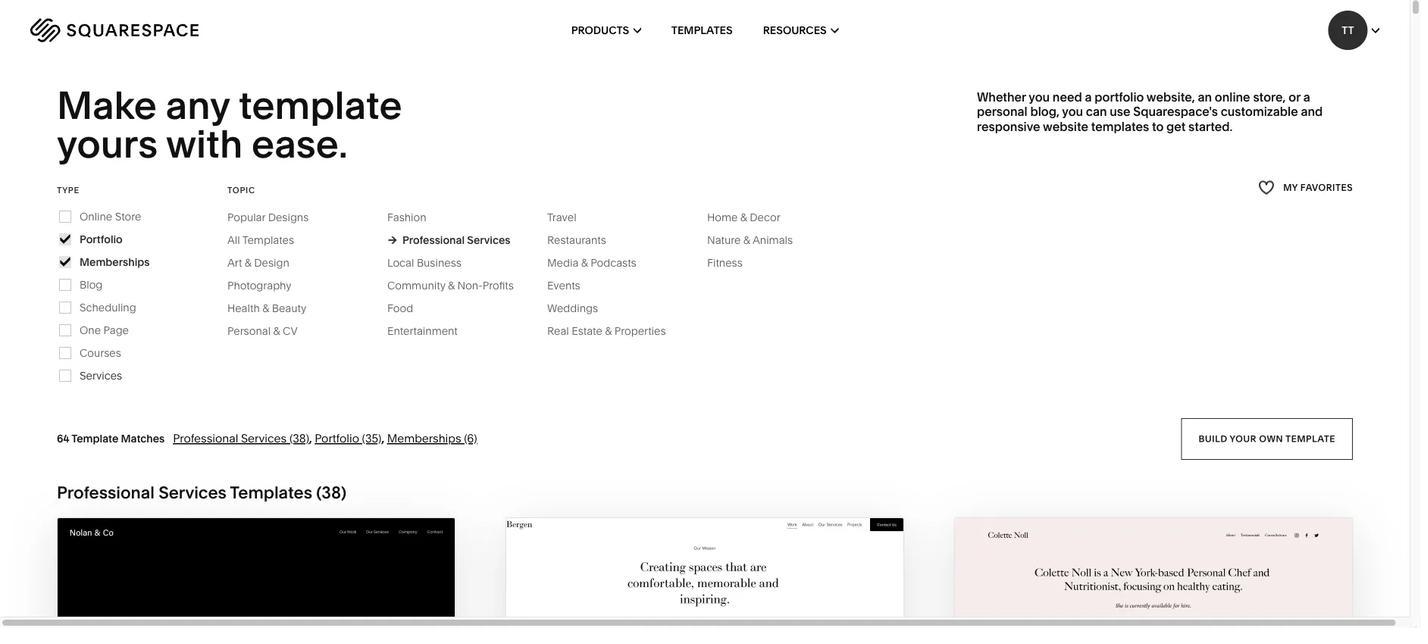 Task type: locate. For each thing, give the bounding box(es) containing it.
nolan image
[[58, 518, 455, 628]]

personal
[[977, 104, 1027, 119]]

professional for professional services templates ( 38 )
[[57, 482, 155, 503]]

you
[[1029, 90, 1050, 104], [1062, 104, 1083, 119]]

0 vertical spatial professional
[[402, 234, 465, 247]]

38
[[322, 482, 341, 503]]

services up profits
[[467, 234, 510, 247]]

& for decor
[[740, 211, 747, 224]]

media & podcasts
[[547, 256, 636, 269]]

template inside make any template yours with ease.
[[239, 82, 402, 129]]

page
[[103, 324, 129, 337]]

1 , from the left
[[309, 431, 312, 445]]

a right "or"
[[1303, 90, 1310, 104]]

animals
[[753, 234, 793, 247]]

website
[[1043, 119, 1088, 134]]

& left non- in the top left of the page
[[448, 279, 455, 292]]

& right home
[[740, 211, 747, 224]]

portfolio (35) link
[[315, 431, 382, 445]]

1 horizontal spatial a
[[1303, 90, 1310, 104]]

profits
[[483, 279, 514, 292]]

bergen element
[[506, 518, 903, 628]]

memberships left (6)
[[387, 431, 461, 445]]

squarespace logo link
[[30, 18, 300, 42]]

all templates link
[[227, 234, 309, 247]]

health & beauty
[[227, 302, 306, 315]]

one page
[[80, 324, 129, 337]]

fitness link
[[707, 256, 758, 269]]

blog
[[80, 278, 103, 291]]

& right nature
[[743, 234, 750, 247]]

build your own template
[[1199, 433, 1335, 444]]

2 vertical spatial professional
[[57, 482, 155, 503]]

64 template matches
[[57, 432, 165, 445]]

1 horizontal spatial professional
[[173, 431, 238, 445]]

popular designs link
[[227, 211, 324, 224]]

1 vertical spatial template
[[1285, 433, 1335, 444]]

whether you need a portfolio website, an online store, or a personal blog, you can use squarespace's customizable and responsive website templates to get started.
[[977, 90, 1323, 134]]

non-
[[457, 279, 483, 292]]

& right health
[[262, 302, 269, 315]]

, left memberships (6) link
[[382, 431, 384, 445]]

1 horizontal spatial memberships
[[387, 431, 461, 445]]

0 horizontal spatial you
[[1029, 90, 1050, 104]]

a right need
[[1085, 90, 1092, 104]]

1 a from the left
[[1085, 90, 1092, 104]]

& right 'media' in the top of the page
[[581, 256, 588, 269]]

online
[[80, 210, 112, 223]]

, left portfolio (35) link
[[309, 431, 312, 445]]

& for design
[[245, 256, 251, 269]]

template
[[71, 432, 118, 445]]

services left (38)
[[241, 431, 287, 445]]

template
[[239, 82, 402, 129], [1285, 433, 1335, 444]]

0 vertical spatial memberships
[[80, 256, 150, 269]]

professional for professional services
[[402, 234, 465, 247]]

& left cv
[[273, 325, 280, 337]]

media
[[547, 256, 578, 269]]

customizable
[[1221, 104, 1298, 119]]

professional up professional services templates ( 38 )
[[173, 431, 238, 445]]

1 vertical spatial professional
[[173, 431, 238, 445]]

0 horizontal spatial memberships
[[80, 256, 150, 269]]

0 horizontal spatial professional
[[57, 482, 155, 503]]

0 horizontal spatial ,
[[309, 431, 312, 445]]

entertainment link
[[387, 325, 473, 337]]

0 vertical spatial template
[[239, 82, 402, 129]]

0 horizontal spatial template
[[239, 82, 402, 129]]

online store
[[80, 210, 141, 223]]

can
[[1086, 104, 1107, 119]]

properties
[[614, 325, 666, 337]]

nolan element
[[58, 518, 455, 628]]

memberships up blog
[[80, 256, 150, 269]]

make
[[57, 82, 157, 129]]

services
[[467, 234, 510, 247], [80, 369, 122, 382], [241, 431, 287, 445], [159, 482, 227, 503]]

& for non-
[[448, 279, 455, 292]]

you left 'can'
[[1062, 104, 1083, 119]]

& right estate
[[605, 325, 612, 337]]

professional down 64 template matches
[[57, 482, 155, 503]]

2 horizontal spatial professional
[[402, 234, 465, 247]]

bergen image
[[506, 518, 903, 628]]

personal & cv link
[[227, 325, 313, 337]]

blog,
[[1030, 104, 1059, 119]]

1 horizontal spatial you
[[1062, 104, 1083, 119]]

1 horizontal spatial template
[[1285, 433, 1335, 444]]

0 vertical spatial templates
[[671, 24, 733, 37]]

0 horizontal spatial portfolio
[[80, 233, 123, 246]]

podcasts
[[591, 256, 636, 269]]

you left need
[[1029, 90, 1050, 104]]

templates link
[[671, 0, 733, 61]]

professional services
[[402, 234, 510, 247]]

art & design
[[227, 256, 289, 269]]

weddings link
[[547, 302, 613, 315]]

photography
[[227, 279, 292, 292]]

local
[[387, 256, 414, 269]]

business
[[417, 256, 461, 269]]

my favorites link
[[1258, 177, 1353, 198]]

services down professional services (38) link
[[159, 482, 227, 503]]

& right art
[[245, 256, 251, 269]]

templates
[[671, 24, 733, 37], [242, 234, 294, 247], [230, 482, 312, 503]]

entertainment
[[387, 325, 458, 337]]

my
[[1283, 182, 1298, 193]]

professional
[[402, 234, 465, 247], [173, 431, 238, 445], [57, 482, 155, 503]]

2 a from the left
[[1303, 90, 1310, 104]]

started.
[[1188, 119, 1233, 134]]

1 vertical spatial portfolio
[[315, 431, 359, 445]]

& for animals
[[743, 234, 750, 247]]

professional services link
[[387, 234, 510, 247]]

tt button
[[1328, 11, 1379, 50]]

&
[[740, 211, 747, 224], [743, 234, 750, 247], [245, 256, 251, 269], [581, 256, 588, 269], [448, 279, 455, 292], [262, 302, 269, 315], [273, 325, 280, 337], [605, 325, 612, 337]]

own
[[1259, 433, 1283, 444]]

tt
[[1342, 24, 1354, 37]]

2 , from the left
[[382, 431, 384, 445]]

portfolio down 'online'
[[80, 233, 123, 246]]

services down courses
[[80, 369, 122, 382]]

professional up local business link on the top left
[[402, 234, 465, 247]]

(6)
[[464, 431, 477, 445]]

)
[[341, 482, 346, 503]]

1 horizontal spatial ,
[[382, 431, 384, 445]]

build
[[1199, 433, 1227, 444]]

0 vertical spatial portfolio
[[80, 233, 123, 246]]

0 horizontal spatial a
[[1085, 90, 1092, 104]]

photography link
[[227, 279, 307, 292]]

type
[[57, 185, 80, 195]]

home
[[707, 211, 738, 224]]

portfolio left (35)
[[315, 431, 359, 445]]

1 vertical spatial memberships
[[387, 431, 461, 445]]



Task type: describe. For each thing, give the bounding box(es) containing it.
fitness
[[707, 256, 743, 269]]

professional services (38) , portfolio (35) , memberships (6)
[[173, 431, 477, 445]]

nature
[[707, 234, 741, 247]]

portfolio
[[1095, 90, 1144, 104]]

memberships (6) link
[[387, 431, 477, 445]]

& for beauty
[[262, 302, 269, 315]]

build your own template button
[[1181, 418, 1353, 460]]

restaurants
[[547, 234, 606, 247]]

ease.
[[252, 120, 348, 167]]

squarespace's
[[1133, 104, 1218, 119]]

professional for professional services (38) , portfolio (35) , memberships (6)
[[173, 431, 238, 445]]

squarespace logo image
[[30, 18, 199, 42]]

professional services templates ( 38 )
[[57, 482, 346, 503]]

design
[[254, 256, 289, 269]]

whether
[[977, 90, 1026, 104]]

store,
[[1253, 90, 1286, 104]]

health
[[227, 302, 260, 315]]

and
[[1301, 104, 1323, 119]]

matches
[[121, 432, 165, 445]]

art & design link
[[227, 256, 305, 269]]

scheduling
[[80, 301, 136, 314]]

1 vertical spatial templates
[[242, 234, 294, 247]]

community & non-profits link
[[387, 279, 529, 292]]

art
[[227, 256, 242, 269]]

template inside build your own template button
[[1285, 433, 1335, 444]]

2 vertical spatial templates
[[230, 482, 312, 503]]

professional services (38) link
[[173, 431, 309, 445]]

popular designs
[[227, 211, 309, 224]]

all templates
[[227, 234, 294, 247]]

& for cv
[[273, 325, 280, 337]]

travel
[[547, 211, 576, 224]]

travel link
[[547, 211, 592, 224]]

yours
[[57, 120, 158, 167]]

responsive
[[977, 119, 1040, 134]]

templates
[[1091, 119, 1149, 134]]

courses
[[80, 347, 121, 359]]

noll image
[[955, 518, 1352, 628]]

favorites
[[1300, 182, 1353, 193]]

make any template yours with ease.
[[57, 82, 410, 167]]

food link
[[387, 302, 428, 315]]

all
[[227, 234, 240, 247]]

estate
[[572, 325, 602, 337]]

any
[[166, 82, 230, 129]]

topic
[[227, 185, 255, 195]]

or
[[1289, 90, 1300, 104]]

an
[[1198, 90, 1212, 104]]

real estate & properties
[[547, 325, 666, 337]]

(
[[316, 482, 322, 503]]

personal
[[227, 325, 271, 337]]

real
[[547, 325, 569, 337]]

1 horizontal spatial portfolio
[[315, 431, 359, 445]]

get
[[1166, 119, 1186, 134]]

resources button
[[763, 0, 838, 61]]

to
[[1152, 119, 1164, 134]]

64
[[57, 432, 69, 445]]

fashion link
[[387, 211, 441, 224]]

services for professional services (38) , portfolio (35) , memberships (6)
[[241, 431, 287, 445]]

my favorites
[[1283, 182, 1353, 193]]

community
[[387, 279, 445, 292]]

with
[[166, 120, 243, 167]]

resources
[[763, 24, 827, 37]]

health & beauty link
[[227, 302, 321, 315]]

fashion
[[387, 211, 426, 224]]

services for professional services
[[467, 234, 510, 247]]

restaurants link
[[547, 234, 621, 247]]

& for podcasts
[[581, 256, 588, 269]]

media & podcasts link
[[547, 256, 652, 269]]

cv
[[283, 325, 298, 337]]

real estate & properties link
[[547, 325, 681, 337]]

store
[[115, 210, 141, 223]]

services for professional services templates ( 38 )
[[159, 482, 227, 503]]

(38)
[[289, 431, 309, 445]]

local business
[[387, 256, 461, 269]]

one
[[80, 324, 101, 337]]

website,
[[1147, 90, 1195, 104]]

products button
[[571, 0, 641, 61]]

home & decor
[[707, 211, 780, 224]]

noll element
[[955, 518, 1352, 628]]

home & decor link
[[707, 211, 796, 224]]

(35)
[[362, 431, 382, 445]]

local business link
[[387, 256, 477, 269]]



Task type: vqa. For each thing, say whether or not it's contained in the screenshot.
Preview corresponding to Preview Maru
no



